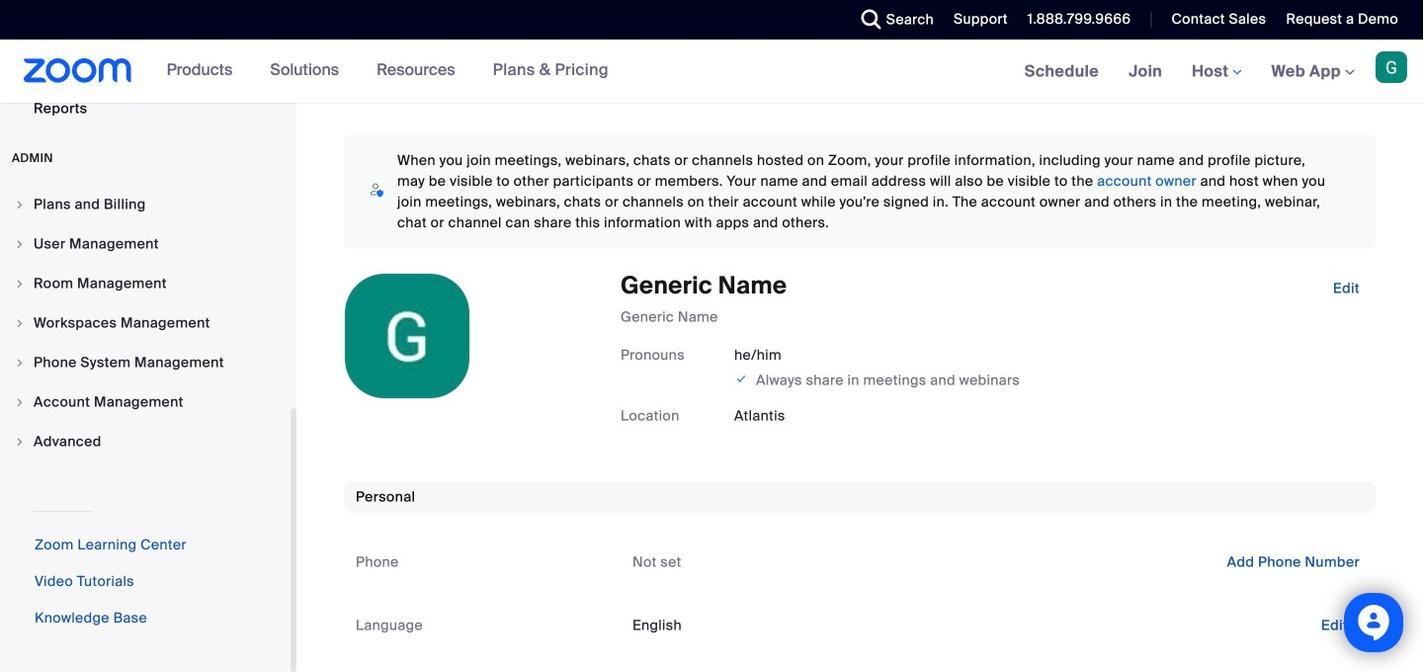 Task type: locate. For each thing, give the bounding box(es) containing it.
3 right image from the top
[[14, 357, 26, 369]]

3 right image from the top
[[14, 396, 26, 408]]

0 vertical spatial right image
[[14, 199, 26, 211]]

6 menu item from the top
[[0, 384, 291, 421]]

menu item
[[0, 186, 291, 223], [0, 225, 291, 263], [0, 265, 291, 303], [0, 304, 291, 342], [0, 344, 291, 382], [0, 384, 291, 421], [0, 423, 291, 461]]

2 right image from the top
[[14, 238, 26, 250]]

1 right image from the top
[[14, 199, 26, 211]]

2 right image from the top
[[14, 317, 26, 329]]

right image for 4th menu item from the top
[[14, 317, 26, 329]]

banner
[[0, 40, 1424, 104]]

1 menu item from the top
[[0, 186, 291, 223]]

1 right image from the top
[[14, 278, 26, 290]]

right image
[[14, 278, 26, 290], [14, 317, 26, 329], [14, 357, 26, 369], [14, 436, 26, 448]]

4 right image from the top
[[14, 436, 26, 448]]

1 vertical spatial right image
[[14, 238, 26, 250]]

7 menu item from the top
[[0, 423, 291, 461]]

zoom logo image
[[24, 58, 132, 83]]

right image
[[14, 199, 26, 211], [14, 238, 26, 250], [14, 396, 26, 408]]

2 vertical spatial right image
[[14, 396, 26, 408]]

right image for fifth menu item from the top of the admin menu 'menu'
[[14, 357, 26, 369]]

product information navigation
[[152, 40, 624, 103]]

user photo image
[[345, 274, 470, 398]]



Task type: vqa. For each thing, say whether or not it's contained in the screenshot.
product information navigation
yes



Task type: describe. For each thing, give the bounding box(es) containing it.
5 menu item from the top
[[0, 344, 291, 382]]

right image for second menu item from the bottom of the admin menu 'menu'
[[14, 396, 26, 408]]

checked image
[[735, 369, 749, 389]]

right image for sixth menu item from the bottom
[[14, 238, 26, 250]]

3 menu item from the top
[[0, 265, 291, 303]]

right image for first menu item from the bottom of the admin menu 'menu'
[[14, 436, 26, 448]]

meetings navigation
[[1010, 40, 1424, 104]]

admin menu menu
[[0, 186, 291, 463]]

2 menu item from the top
[[0, 225, 291, 263]]

4 menu item from the top
[[0, 304, 291, 342]]

right image for 7th menu item from the bottom of the admin menu 'menu'
[[14, 199, 26, 211]]

right image for fifth menu item from the bottom of the admin menu 'menu'
[[14, 278, 26, 290]]

profile picture image
[[1376, 51, 1408, 83]]



